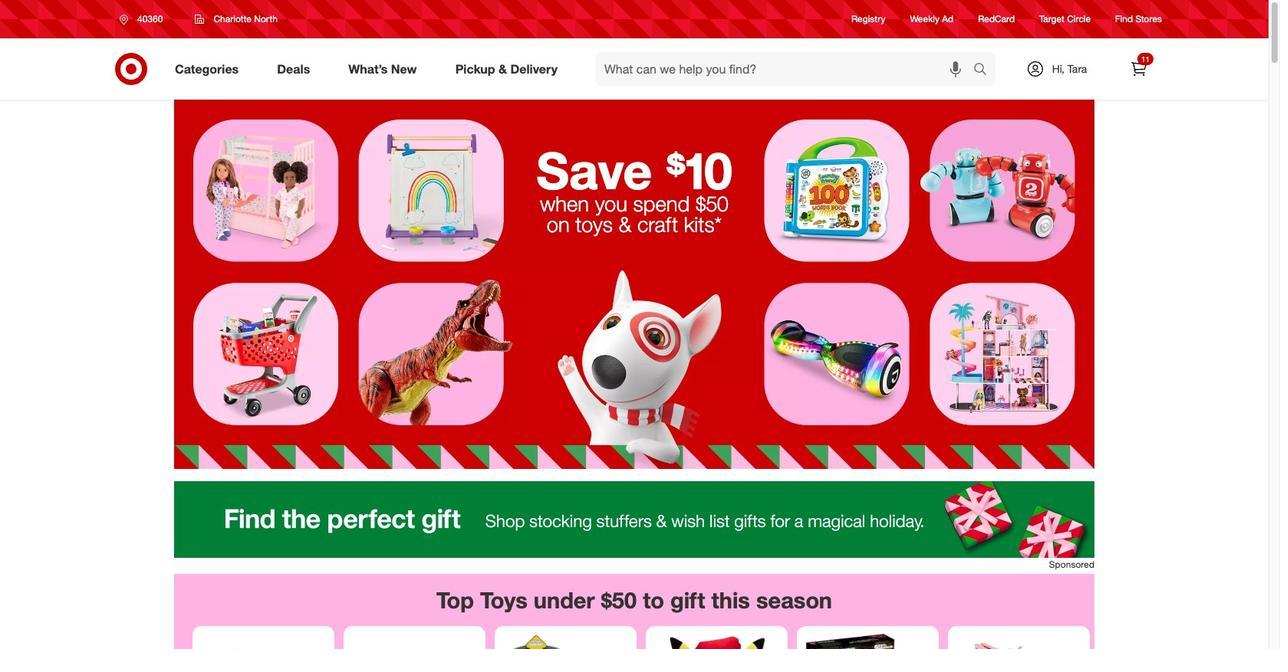 Task type: describe. For each thing, give the bounding box(es) containing it.
redcard link
[[978, 13, 1015, 26]]

target
[[1040, 13, 1065, 25]]

stores
[[1136, 13, 1162, 25]]

you
[[595, 191, 628, 216]]

spend
[[633, 191, 690, 216]]

charlotte
[[214, 13, 252, 25]]

find stores link
[[1116, 13, 1162, 26]]

top toys under $50 to gift this season
[[437, 587, 833, 615]]

weekly
[[910, 13, 940, 25]]

craft
[[638, 212, 678, 237]]

charlotte north
[[214, 13, 278, 25]]

to
[[643, 587, 664, 615]]

tara
[[1068, 62, 1088, 75]]

redcard
[[978, 13, 1015, 25]]

save
[[536, 139, 652, 202]]

kits*
[[684, 212, 722, 237]]

what's
[[349, 61, 388, 76]]

pickup & delivery
[[456, 61, 558, 76]]

target circle
[[1040, 13, 1091, 25]]

deals link
[[264, 52, 329, 86]]

$50 for under
[[601, 587, 637, 615]]

top
[[437, 587, 474, 615]]

ad
[[942, 13, 954, 25]]

gift
[[671, 587, 705, 615]]

40360 button
[[110, 5, 179, 33]]

new
[[391, 61, 417, 76]]

toys
[[576, 212, 613, 237]]

0 horizontal spatial &
[[499, 61, 507, 76]]

what's new
[[349, 61, 417, 76]]

40360
[[137, 13, 163, 25]]

save $10
[[536, 139, 733, 202]]

when you spend $50 on toys & craft kits*
[[540, 191, 729, 237]]

weekly ad
[[910, 13, 954, 25]]

deals
[[277, 61, 310, 76]]



Task type: vqa. For each thing, say whether or not it's contained in the screenshot.
The within Shop all Sony Pictures Spider-Man : Across The Spider-Verse (DVD + Digital)
no



Task type: locate. For each thing, give the bounding box(es) containing it.
$10
[[666, 139, 733, 202]]

$50 right spend
[[696, 191, 729, 216]]

$50 left to
[[601, 587, 637, 615]]

carousel region
[[174, 575, 1095, 650]]

What can we help you find? suggestions appear below search field
[[595, 52, 978, 86]]

delivery
[[511, 61, 558, 76]]

pickup & delivery link
[[442, 52, 577, 86]]

$50 inside when you spend $50 on toys & craft kits*
[[696, 191, 729, 216]]

11
[[1142, 54, 1150, 64]]

registry
[[852, 13, 886, 25]]

$50 for spend
[[696, 191, 729, 216]]

circle
[[1067, 13, 1091, 25]]

1 vertical spatial $50
[[601, 587, 637, 615]]

what's new link
[[336, 52, 436, 86]]

target circle link
[[1040, 13, 1091, 26]]

season
[[757, 587, 833, 615]]

0 vertical spatial $50
[[696, 191, 729, 216]]

on
[[547, 212, 570, 237]]

weekly ad link
[[910, 13, 954, 26]]

under
[[534, 587, 595, 615]]

registry link
[[852, 13, 886, 26]]

1 horizontal spatial $50
[[696, 191, 729, 216]]

hi,
[[1052, 62, 1065, 75]]

& right toys
[[619, 212, 632, 237]]

$50
[[696, 191, 729, 216], [601, 587, 637, 615]]

this
[[712, 587, 750, 615]]

pickup
[[456, 61, 495, 76]]

find
[[1116, 13, 1133, 25]]

&
[[499, 61, 507, 76], [619, 212, 632, 237]]

11 link
[[1123, 52, 1156, 86]]

& right pickup
[[499, 61, 507, 76]]

charlotte north button
[[185, 5, 288, 33]]

$50 inside carousel region
[[601, 587, 637, 615]]

when
[[540, 191, 589, 216]]

hi, tara
[[1052, 62, 1088, 75]]

find stores
[[1116, 13, 1162, 25]]

1 horizontal spatial &
[[619, 212, 632, 237]]

0 vertical spatial &
[[499, 61, 507, 76]]

north
[[254, 13, 278, 25]]

search button
[[967, 52, 1004, 89]]

1 vertical spatial &
[[619, 212, 632, 237]]

& inside when you spend $50 on toys & craft kits*
[[619, 212, 632, 237]]

0 horizontal spatial $50
[[601, 587, 637, 615]]

search
[[967, 63, 1004, 78]]

advertisement region
[[174, 482, 1095, 559]]

sponsored
[[1050, 559, 1095, 571]]

categories
[[175, 61, 239, 76]]

toys
[[480, 587, 528, 615]]

categories link
[[162, 52, 258, 86]]



